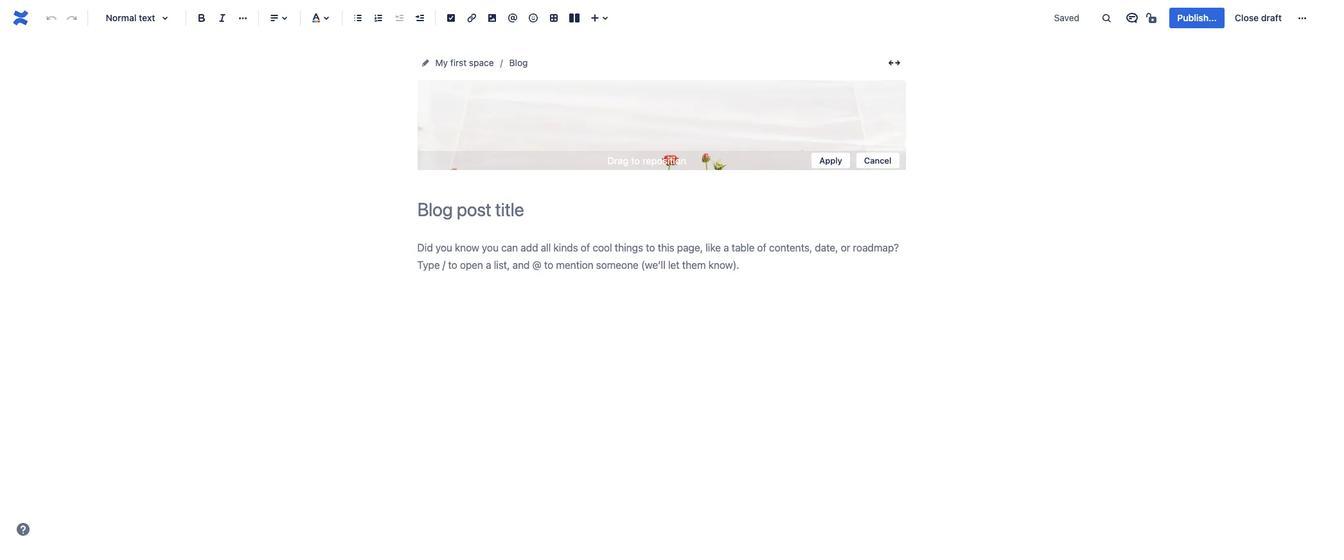 Task type: vqa. For each thing, say whether or not it's contained in the screenshot.
Template
no



Task type: locate. For each thing, give the bounding box(es) containing it.
numbered list ⌘⇧7 image
[[371, 10, 386, 26]]

add image, video, or file image
[[484, 10, 500, 26]]

Main content area, start typing to enter text. text field
[[417, 240, 906, 275]]

reposition
[[643, 155, 686, 166]]

draft
[[1261, 12, 1282, 23]]

close draft button
[[1227, 8, 1290, 28]]

saved
[[1054, 12, 1080, 23]]

indent tab image
[[412, 10, 427, 26]]

mention image
[[505, 10, 520, 26]]

more image
[[1295, 10, 1310, 26]]

confluence image
[[10, 8, 31, 28], [10, 8, 31, 28]]

undo ⌘z image
[[44, 10, 59, 26]]

layouts image
[[567, 10, 582, 26]]

apply
[[819, 155, 842, 165]]

close
[[1235, 12, 1259, 23]]

drag
[[607, 155, 629, 166]]

help image
[[15, 522, 31, 538]]

text
[[139, 12, 155, 23]]

my
[[435, 57, 448, 68]]

outdent ⇧tab image
[[391, 10, 407, 26]]



Task type: describe. For each thing, give the bounding box(es) containing it.
my first space
[[435, 57, 494, 68]]

first
[[450, 57, 467, 68]]

link image
[[464, 10, 479, 26]]

bold ⌘b image
[[194, 10, 209, 26]]

redo ⌘⇧z image
[[64, 10, 80, 26]]

publish...
[[1177, 12, 1217, 23]]

blog
[[509, 57, 528, 68]]

close draft
[[1235, 12, 1282, 23]]

publish... button
[[1170, 8, 1225, 28]]

move this blog image
[[420, 58, 430, 68]]

my first space link
[[435, 55, 494, 71]]

normal
[[106, 12, 136, 23]]

make page full-width image
[[886, 55, 902, 71]]

blog link
[[509, 55, 528, 71]]

to
[[631, 155, 640, 166]]

align left image
[[267, 10, 282, 26]]

italic ⌘i image
[[215, 10, 230, 26]]

more formatting image
[[235, 10, 251, 26]]

bullet list ⌘⇧8 image
[[350, 10, 366, 26]]

cancel
[[864, 155, 891, 165]]

normal text
[[106, 12, 155, 23]]

comment icon image
[[1125, 10, 1140, 26]]

no restrictions image
[[1145, 10, 1161, 26]]

emoji image
[[526, 10, 541, 26]]

table image
[[546, 10, 562, 26]]

space
[[469, 57, 494, 68]]

apply button
[[812, 153, 850, 168]]

find and replace image
[[1099, 10, 1114, 26]]

action item image
[[443, 10, 459, 26]]

drag to reposition
[[607, 155, 686, 166]]

normal text button
[[93, 4, 181, 32]]

cancel button
[[856, 153, 899, 168]]

Blog post title text field
[[417, 199, 906, 220]]



